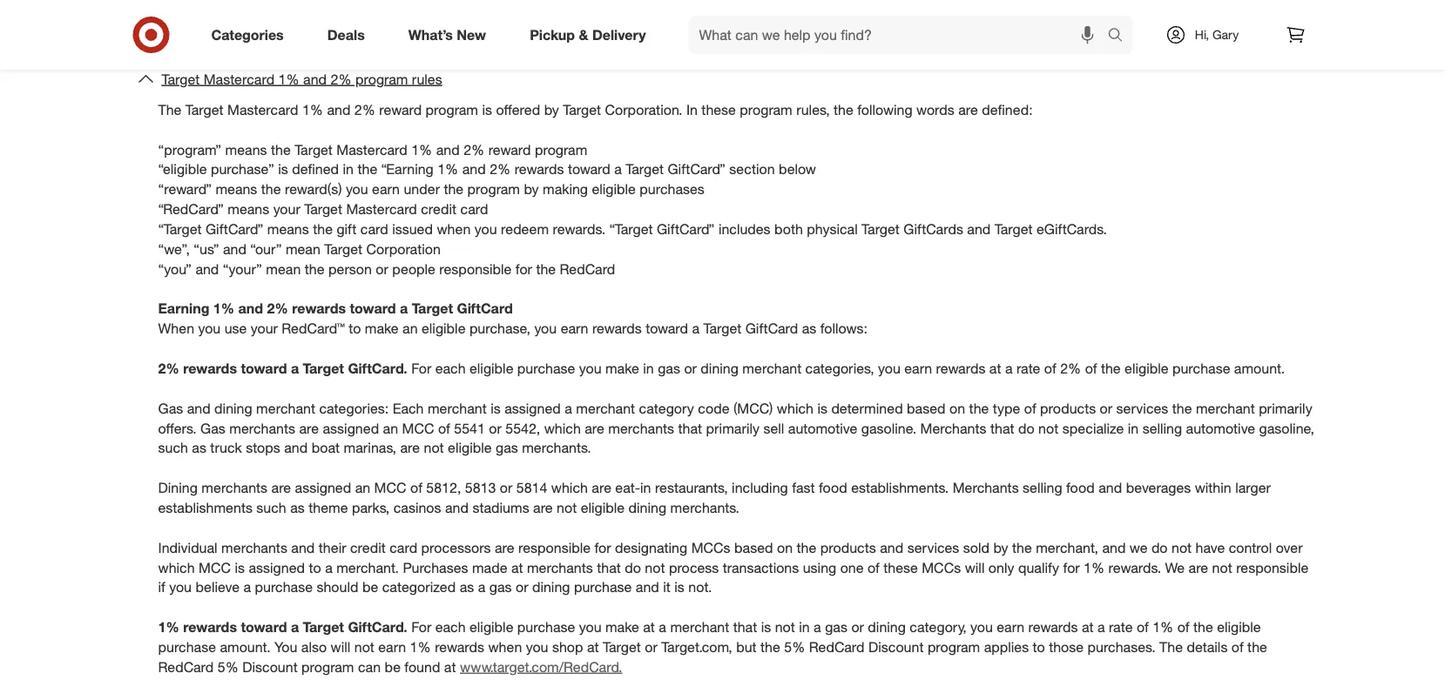 Task type: locate. For each thing, give the bounding box(es) containing it.
2 for from the top
[[411, 619, 431, 636]]

vary
[[974, 9, 1000, 26]]

mean right "our" at the top left of page
[[286, 241, 320, 258]]

0 vertical spatial will
[[1031, 9, 1051, 26]]

giftcard.
[[348, 360, 408, 377], [348, 619, 408, 636]]

purchase,
[[469, 320, 530, 337]]

merchants up sold
[[953, 479, 1019, 496]]

target up "program"
[[185, 101, 223, 118]]

gas down one
[[825, 619, 848, 636]]

1 horizontal spatial with
[[1276, 9, 1302, 26]]

with inside $675 annual savings based on the may 2021 official usda food plan average costs for a family of 4 (2 adults, children aged 6-8 and 9-11) with a moderate cost plan estimated spending of $1128.20 per month
[[1023, 0, 1049, 6]]

in
[[343, 161, 354, 178], [643, 360, 654, 377], [1128, 420, 1139, 437], [640, 479, 651, 496], [799, 619, 810, 636]]

What can we help you find? suggestions appear below search field
[[689, 16, 1112, 54]]

rewards. down making
[[553, 221, 606, 238]]

0 vertical spatial mccs
[[691, 539, 731, 556]]

will right also
[[331, 639, 350, 656]]

merchants. inside the dining merchants are assigned an mcc of 5812, 5813 or 5814 which are eat-in restaurants, including fast food establishments. merchants selling food and beverages within larger establishments such as theme parks, casinos and stadiums are not eligible dining merchants.
[[670, 499, 740, 516]]

0 vertical spatial rewards.
[[553, 221, 606, 238]]

dining
[[701, 360, 739, 377], [214, 400, 252, 417], [629, 499, 666, 516], [532, 579, 570, 596], [868, 619, 906, 636]]

1 food from the left
[[819, 479, 847, 496]]

5814
[[516, 479, 547, 496]]

2% inside target mastercard 1% and 2% program rules dropdown button
[[331, 71, 352, 88]]

primarily up the gasoline,
[[1259, 400, 1312, 417]]

based up month
[[288, 0, 327, 6]]

merchants. inside gas and dining merchant categories: each merchant is assigned a merchant category code (mcc) which is determined based on the type of products or services the merchant primarily offers. gas merchants are assigned an mcc of 5541 or 5542, which are merchants that primarily sell automotive gasoline. merchants that do not specialize in selling automotive gasoline, such as truck stops and boat marinas, are not eligible gas merchants.
[[522, 440, 591, 457]]

amount. inside for each eligible purchase you make at a merchant that is not in a gas or dining category, you earn rewards at a rate of 1% of the eligible purchase amount. you also will not earn 1% rewards when you shop at target or target.com, but the 5% redcard discount program applies to those purchases. the details of the redcard 5% discount program can be found at
[[220, 639, 271, 656]]

0 horizontal spatial subject
[[396, 29, 442, 46]]

dining up shop
[[532, 579, 570, 596]]

in inside for each eligible purchase you make at a merchant that is not in a gas or dining category, you earn rewards at a rate of 1% of the eligible purchase amount. you also will not earn 1% rewards when you shop at target or target.com, but the 5% redcard discount program applies to those purchases. the details of the redcard 5% discount program can be found at
[[799, 619, 810, 636]]

establishments.
[[851, 479, 949, 496]]

of inside the dining merchants are assigned an mcc of 5812, 5813 or 5814 which are eat-in restaurants, including fast food establishments. merchants selling food and beverages within larger establishments such as theme parks, casinos and stadiums are not eligible dining merchants.
[[410, 479, 422, 496]]

do inside gas and dining merchant categories: each merchant is assigned a merchant category code (mcc) which is determined based on the type of products or services the merchant primarily offers. gas merchants are assigned an mcc of 5541 or 5542, which are merchants that primarily sell automotive gasoline. merchants that do not specialize in selling automotive gasoline, such as truck stops and boat marinas, are not eligible gas merchants.
[[1018, 420, 1035, 437]]

dining inside the dining merchants are assigned an mcc of 5812, 5813 or 5814 which are eat-in restaurants, including fast food establishments. merchants selling food and beverages within larger establishments such as theme parks, casinos and stadiums are not eligible dining merchants.
[[629, 499, 666, 516]]

mcc up parks,
[[374, 479, 406, 496]]

gas up offers. at the bottom left
[[158, 400, 183, 417]]

1 horizontal spatial food-
[[641, 9, 675, 26]]

$675
[[158, 0, 188, 6]]

in right defined
[[343, 161, 354, 178]]

0 vertical spatial card
[[460, 201, 488, 218]]

program down the rules
[[426, 101, 478, 118]]

gift
[[337, 221, 357, 238]]

earn inside "program" means the target mastercard 1% and 2% reward program "eligible purchase" is defined in the "earning 1% and 2% rewards toward a target giftcard" section below "reward" means the reward(s) you earn under the program by making eligible purchases "redcard" means your target mastercard credit card "target giftcard" means the gift card issued when you redeem rewards. "target giftcard" includes both physical target giftcards and target egiftcards. "we", "us" and "our" mean target corporation "you" and "your" mean the person or people responsible for the redcard
[[372, 181, 400, 198]]

for down redeem
[[516, 260, 532, 277]]

0 horizontal spatial selling
[[1023, 479, 1062, 496]]

are down stadiums
[[495, 539, 514, 556]]

are down the each
[[400, 440, 420, 457]]

1 vertical spatial be
[[385, 659, 401, 676]]

your right use
[[251, 320, 278, 337]]

1 vertical spatial merchants
[[953, 479, 1019, 496]]

1 horizontal spatial responsible
[[518, 539, 591, 556]]

giftcard. up the can
[[348, 619, 408, 636]]

corporation.
[[605, 101, 682, 118]]

making
[[543, 181, 588, 198]]

1 vertical spatial the
[[1160, 639, 1183, 656]]

6-
[[935, 0, 948, 6]]

for inside $675 annual savings based on the may 2021 official usda food plan average costs for a family of 4 (2 adults, children aged 6-8 and 9-11) with a moderate cost plan estimated spending of $1128.20 per month
[[685, 0, 702, 6]]

0 vertical spatial reward
[[379, 101, 422, 118]]

2 each from the top
[[435, 619, 466, 636]]

2 horizontal spatial an
[[403, 320, 418, 337]]

0 vertical spatial savings
[[237, 0, 284, 6]]

fast
[[792, 479, 815, 496]]

control
[[1229, 539, 1272, 556]]

1 each from the top
[[435, 360, 466, 377]]

1 available from the left
[[462, 29, 516, 46]]

0 horizontal spatial will
[[331, 639, 350, 656]]

services inside individual merchants and their credit card processors are responsible for designating mccs based on the products and services sold by the merchant, and we do not have control over which mcc is assigned to a merchant. purchases made at merchants that do not process transactions using one of these mccs will only qualify for 1% rewards. we are not responsible if you believe a purchase should be categorized as a gas or dining purchase and it is not.
[[907, 539, 959, 556]]

dining inside individual merchants and their credit card processors are responsible for designating mccs based on the products and services sold by the merchant, and we do not have control over which mcc is assigned to a merchant. purchases made at merchants that do not process transactions using one of these mccs will only qualify for 1% rewards. we are not responsible if you believe a purchase should be categorized as a gas or dining purchase and it is not.
[[532, 579, 570, 596]]

mastercard down categories
[[204, 71, 275, 88]]

0 horizontal spatial "target
[[158, 221, 202, 238]]

0 horizontal spatial such
[[158, 440, 188, 457]]

1 vertical spatial selling
[[1023, 479, 1062, 496]]

1 horizontal spatial merchants.
[[670, 499, 740, 516]]

1 horizontal spatial be
[[385, 659, 401, 676]]

1 vertical spatial rate
[[1109, 619, 1133, 636]]

credit inside "program" means the target mastercard 1% and 2% reward program "eligible purchase" is defined in the "earning 1% and 2% rewards toward a target giftcard" section below "reward" means the reward(s) you earn under the program by making eligible purchases "redcard" means your target mastercard credit card "target giftcard" means the gift card issued when you redeem rewards. "target giftcard" includes both physical target giftcards and target egiftcards. "we", "us" and "our" mean target corporation "you" and "your" mean the person or people responsible for the redcard
[[421, 201, 457, 218]]

not up we
[[1172, 539, 1192, 556]]

1% down categories link
[[278, 71, 299, 88]]

1 horizontal spatial savings
[[893, 9, 940, 26]]

in inside "program" means the target mastercard 1% and 2% reward program "eligible purchase" is defined in the "earning 1% and 2% rewards toward a target giftcard" section below "reward" means the reward(s) you earn under the program by making eligible purchases "redcard" means your target mastercard credit card "target giftcard" means the gift card issued when you redeem rewards. "target giftcard" includes both physical target giftcards and target egiftcards. "we", "us" and "our" mean target corporation "you" and "your" mean the person or people responsible for the redcard
[[343, 161, 354, 178]]

your down reward(s)
[[273, 201, 300, 218]]

earn up the can
[[378, 639, 406, 656]]

eligible inside gas and dining merchant categories: each merchant is assigned a merchant category code (mcc) which is determined based on the type of products or services the merchant primarily offers. gas merchants are assigned an mcc of 5541 or 5542, which are merchants that primarily sell automotive gasoline. merchants that do not specialize in selling automotive gasoline, such as truck stops and boat marinas, are not eligible gas merchants.
[[448, 440, 492, 457]]

1 vertical spatial when
[[488, 639, 522, 656]]

0 horizontal spatial rate
[[1017, 360, 1040, 377]]

0 vertical spatial be
[[362, 579, 378, 596]]

or inside the dining merchants are assigned an mcc of 5812, 5813 or 5814 which are eat-in restaurants, including fast food establishments. merchants selling food and beverages within larger establishments such as theme parks, casinos and stadiums are not eligible dining merchants.
[[500, 479, 513, 496]]

as inside "earning 1% and 2% rewards toward a target giftcard when you use your redcard™ to make an eligible purchase, you earn rewards toward a target giftcard as follows:"
[[802, 320, 817, 337]]

with right 11)
[[1023, 0, 1049, 6]]

1 horizontal spatial products
[[1040, 400, 1096, 417]]

2% inside "earning 1% and 2% rewards toward a target giftcard when you use your redcard™ to make an eligible purchase, you earn rewards toward a target giftcard as follows:"
[[267, 300, 288, 317]]

defined:
[[982, 101, 1033, 118]]

2 giftcard. from the top
[[348, 619, 408, 636]]

redcard down if
[[158, 659, 214, 676]]

your inside "earning 1% and 2% rewards toward a target giftcard when you use your redcard™ to make an eligible purchase, you earn rewards toward a target giftcard as follows:"
[[251, 320, 278, 337]]

such left theme
[[256, 499, 286, 516]]

savings inside . redcard savings may vary and will depend on actual purchases made with the redcard. redcard purchases are subject to available credit. redcard reloadable purchases are subject to available funds.
[[893, 9, 940, 26]]

is right it
[[675, 579, 685, 596]]

pickup & delivery
[[530, 26, 646, 43]]

rate up purchases.
[[1109, 619, 1133, 636]]

1 horizontal spatial discount
[[869, 639, 924, 656]]

that down type
[[990, 420, 1014, 437]]

each up 5541
[[435, 360, 466, 377]]

food- down 'costs'
[[641, 9, 675, 26]]

and up "your"
[[223, 241, 246, 258]]

0 vertical spatial gas
[[158, 400, 183, 417]]

0 vertical spatial based
[[288, 0, 327, 6]]

2 vertical spatial an
[[355, 479, 370, 496]]

be inside for each eligible purchase you make at a merchant that is not in a gas or dining category, you earn rewards at a rate of 1% of the eligible purchase amount. you also will not earn 1% rewards when you shop at target or target.com, but the 5% redcard discount program applies to those purchases. the details of the redcard 5% discount program can be found at
[[385, 659, 401, 676]]

gas and dining merchant categories: each merchant is assigned a merchant category code (mcc) which is determined based on the type of products or services the merchant primarily offers. gas merchants are assigned an mcc of 5541 or 5542, which are merchants that primarily sell automotive gasoline. merchants that do not specialize in selling automotive gasoline, such as truck stops and boat marinas, are not eligible gas merchants.
[[158, 400, 1314, 457]]

1 vertical spatial these
[[884, 559, 918, 576]]

0 vertical spatial such
[[158, 440, 188, 457]]

at
[[989, 360, 1001, 377], [511, 559, 523, 576], [643, 619, 655, 636], [1082, 619, 1094, 636], [587, 639, 599, 656], [444, 659, 456, 676]]

0 horizontal spatial automotive
[[788, 420, 857, 437]]

2 vertical spatial card
[[390, 539, 417, 556]]

will left depend at the top of the page
[[1031, 9, 1051, 26]]

merchant.
[[336, 559, 399, 576]]

0 horizontal spatial responsible
[[439, 260, 512, 277]]

savings
[[237, 0, 284, 6], [893, 9, 940, 26]]

gasoline,
[[1259, 420, 1314, 437]]

gasoline.
[[861, 420, 917, 437]]

0 vertical spatial made
[[1237, 9, 1272, 26]]

or up stadiums
[[500, 479, 513, 496]]

target
[[162, 71, 200, 88], [185, 101, 223, 118], [563, 101, 601, 118], [295, 141, 333, 158], [626, 161, 664, 178], [304, 201, 342, 218], [862, 221, 900, 238], [995, 221, 1033, 238], [324, 241, 362, 258], [412, 300, 453, 317], [703, 320, 742, 337], [303, 360, 344, 377], [303, 619, 344, 636], [603, 639, 641, 656]]

and inside . redcard savings may vary and will depend on actual purchases made with the redcard. redcard purchases are subject to available credit. redcard reloadable purchases are subject to available funds.
[[1004, 9, 1027, 26]]

available down usda
[[462, 29, 516, 46]]

1 vertical spatial products
[[820, 539, 876, 556]]

eligible
[[592, 181, 636, 198], [422, 320, 466, 337], [470, 360, 513, 377], [1125, 360, 1169, 377], [448, 440, 492, 457], [581, 499, 625, 516], [470, 619, 513, 636], [1217, 619, 1261, 636]]

spending
[[1255, 0, 1313, 6]]

as
[[802, 320, 817, 337], [192, 440, 206, 457], [290, 499, 305, 516], [460, 579, 474, 596]]

2 "target from the left
[[609, 221, 653, 238]]

you
[[346, 181, 368, 198], [475, 221, 497, 238], [198, 320, 221, 337], [534, 320, 557, 337], [579, 360, 602, 377], [878, 360, 901, 377], [169, 579, 192, 596], [579, 619, 602, 636], [971, 619, 993, 636], [526, 639, 548, 656]]

each
[[435, 360, 466, 377], [435, 619, 466, 636]]

that inside for each eligible purchase you make at a merchant that is not in a gas or dining category, you earn rewards at a rate of 1% of the eligible purchase amount. you also will not earn 1% rewards when you shop at target or target.com, but the 5% redcard discount program applies to those purchases. the details of the redcard 5% discount program can be found at
[[733, 619, 757, 636]]

do down type
[[1018, 420, 1035, 437]]

1 horizontal spatial selling
[[1143, 420, 1182, 437]]

mean
[[286, 241, 320, 258], [266, 260, 301, 277]]

merchants inside gas and dining merchant categories: each merchant is assigned a merchant category code (mcc) which is determined based on the type of products or services the merchant primarily offers. gas merchants are assigned an mcc of 5541 or 5542, which are merchants that primarily sell automotive gasoline. merchants that do not specialize in selling automotive gasoline, such as truck stops and boat marinas, are not eligible gas merchants.
[[920, 420, 987, 437]]

which right 5814
[[551, 479, 588, 496]]

1 vertical spatial your
[[251, 320, 278, 337]]

below
[[779, 161, 816, 178]]

1 giftcard. from the top
[[348, 360, 408, 377]]

boat
[[312, 440, 340, 457]]

deals link
[[312, 16, 387, 54]]

gas inside gas and dining merchant categories: each merchant is assigned a merchant category code (mcc) which is determined based on the type of products or services the merchant primarily offers. gas merchants are assigned an mcc of 5541 or 5542, which are merchants that primarily sell automotive gasoline. merchants that do not specialize in selling automotive gasoline, such as truck stops and boat marinas, are not eligible gas merchants.
[[496, 440, 518, 457]]

1 for from the top
[[411, 360, 431, 377]]

1 horizontal spatial food
[[1066, 479, 1095, 496]]

toward
[[568, 161, 610, 178], [350, 300, 396, 317], [646, 320, 688, 337], [241, 360, 287, 377], [241, 619, 287, 636]]

the right under
[[444, 181, 464, 198]]

based inside $675 annual savings based on the may 2021 official usda food plan average costs for a family of 4 (2 adults, children aged 6-8 and 9-11) with a moderate cost plan estimated spending of $1128.20 per month
[[288, 0, 327, 6]]

0 vertical spatial when
[[437, 221, 471, 238]]

0 vertical spatial products
[[1040, 400, 1096, 417]]

savings up per
[[237, 0, 284, 6]]

on inside $675 annual savings based on the may 2021 official usda food plan average costs for a family of 4 (2 adults, children aged 6-8 and 9-11) with a moderate cost plan estimated spending of $1128.20 per month
[[331, 0, 347, 6]]

rate
[[1017, 360, 1040, 377], [1109, 619, 1133, 636]]

1 horizontal spatial 5%
[[784, 639, 805, 656]]

such
[[158, 440, 188, 457], [256, 499, 286, 516]]

1 vertical spatial for
[[411, 619, 431, 636]]

0 vertical spatial giftcard
[[457, 300, 513, 317]]

0 vertical spatial for
[[411, 360, 431, 377]]

defined
[[292, 161, 339, 178]]

be down merchant.
[[362, 579, 378, 596]]

1 vertical spatial based
[[907, 400, 946, 417]]

1 horizontal spatial card
[[390, 539, 417, 556]]

issued
[[392, 221, 433, 238]]

1 vertical spatial rewards.
[[1109, 559, 1161, 576]]

if
[[158, 579, 165, 596]]

plans-
[[570, 9, 609, 26]]

rate for 1%
[[1109, 619, 1133, 636]]

purchases inside "program" means the target mastercard 1% and 2% reward program "eligible purchase" is defined in the "earning 1% and 2% rewards toward a target giftcard" section below "reward" means the reward(s) you earn under the program by making eligible purchases "redcard" means your target mastercard credit card "target giftcard" means the gift card issued when you redeem rewards. "target giftcard" includes both physical target giftcards and target egiftcards. "we", "us" and "our" mean target corporation "you" and "your" mean the person or people responsible for the redcard
[[640, 181, 705, 198]]

2 horizontal spatial will
[[1031, 9, 1051, 26]]

responsible right people at the top left of the page
[[439, 260, 512, 277]]

rules,
[[796, 101, 830, 118]]

0 vertical spatial giftcard.
[[348, 360, 408, 377]]

1 horizontal spatial when
[[488, 639, 522, 656]]

will inside for each eligible purchase you make at a merchant that is not in a gas or dining category, you earn rewards at a rate of 1% of the eligible purchase amount. you also will not earn 1% rewards when you shop at target or target.com, but the 5% redcard discount program applies to those purchases. the details of the redcard 5% discount program can be found at
[[331, 639, 350, 656]]

5% right but
[[784, 639, 805, 656]]

"earning
[[381, 161, 434, 178]]

discount down you in the left bottom of the page
[[242, 659, 298, 676]]

merchants up establishments
[[201, 479, 268, 496]]

1 vertical spatial merchants.
[[670, 499, 740, 516]]

1% rewards toward a target giftcard.
[[158, 619, 408, 636]]

0 vertical spatial selling
[[1143, 420, 1182, 437]]

theme
[[309, 499, 348, 516]]

for up the each
[[411, 360, 431, 377]]

for left the designating
[[595, 539, 611, 556]]

1% inside "earning 1% and 2% rewards toward a target giftcard when you use your redcard™ to make an eligible purchase, you earn rewards toward a target giftcard as follows:"
[[213, 300, 234, 317]]

1 vertical spatial services
[[907, 539, 959, 556]]

on inside . redcard savings may vary and will depend on actual purchases made with the redcard. redcard purchases are subject to available credit. redcard reloadable purchases are subject to available funds.
[[1107, 9, 1123, 26]]

target mastercard 1% and 2% program rules button
[[127, 59, 1318, 100]]

1 horizontal spatial rewards.
[[1109, 559, 1161, 576]]

not inside the dining merchants are assigned an mcc of 5812, 5813 or 5814 which are eat-in restaurants, including fast food establishments. merchants selling food and beverages within larger establishments such as theme parks, casinos and stadiums are not eligible dining merchants.
[[557, 499, 577, 516]]

as left truck on the left bottom of page
[[192, 440, 206, 457]]

mccs up process
[[691, 539, 731, 556]]

1 horizontal spatial automotive
[[1186, 420, 1255, 437]]

target down corporation.
[[626, 161, 664, 178]]

9-
[[987, 0, 1000, 6]]

redcard.
[[182, 29, 240, 46]]

each inside for each eligible purchase you make at a merchant that is not in a gas or dining category, you earn rewards at a rate of 1% of the eligible purchase amount. you also will not earn 1% rewards when you shop at target or target.com, but the 5% redcard discount program applies to those purchases. the details of the redcard 5% discount program can be found at
[[435, 619, 466, 636]]

https://www.fns.usda.gov/cnpp/usda-food-plans-cost-food-reports-monthly-reports link
[[304, 9, 826, 26]]

amount. for 2% rewards toward a target giftcard. for each eligible purchase you make in gas or dining merchant categories, you earn rewards at a rate of 2% of the eligible purchase amount.
[[1234, 360, 1285, 377]]

based up transactions
[[734, 539, 773, 556]]

on inside gas and dining merchant categories: each merchant is assigned a merchant category code (mcc) which is determined based on the type of products or services the merchant primarily offers. gas merchants are assigned an mcc of 5541 or 5542, which are merchants that primarily sell automotive gasoline. merchants that do not specialize in selling automotive gasoline, such as truck stops and boat marinas, are not eligible gas merchants.
[[950, 400, 965, 417]]

target down redcard.
[[162, 71, 200, 88]]

as inside individual merchants and their credit card processors are responsible for designating mccs based on the products and services sold by the merchant, and we do not have control over which mcc is assigned to a merchant. purchases made at merchants that do not process transactions using one of these mccs will only qualify for 1% rewards. we are not responsible if you believe a purchase should be categorized as a gas or dining purchase and it is not.
[[460, 579, 474, 596]]

dining inside gas and dining merchant categories: each merchant is assigned a merchant category code (mcc) which is determined based on the type of products or services the merchant primarily offers. gas merchants are assigned an mcc of 5541 or 5542, which are merchants that primarily sell automotive gasoline. merchants that do not specialize in selling automotive gasoline, such as truck stops and boat marinas, are not eligible gas merchants.
[[214, 400, 252, 417]]

and down "5812," at the bottom of the page
[[445, 499, 469, 516]]

when inside "program" means the target mastercard 1% and 2% reward program "eligible purchase" is defined in the "earning 1% and 2% rewards toward a target giftcard" section below "reward" means the reward(s) you earn under the program by making eligible purchases "redcard" means your target mastercard credit card "target giftcard" means the gift card issued when you redeem rewards. "target giftcard" includes both physical target giftcards and target egiftcards. "we", "us" and "our" mean target corporation "you" and "your" mean the person or people responsible for the redcard
[[437, 221, 471, 238]]

redcard down one
[[809, 639, 865, 656]]

these inside individual merchants and their credit card processors are responsible for designating mccs based on the products and services sold by the merchant, and we do not have control over which mcc is assigned to a merchant. purchases made at merchants that do not process transactions using one of these mccs will only qualify for 1% rewards. we are not responsible if you believe a purchase should be categorized as a gas or dining purchase and it is not.
[[884, 559, 918, 576]]

is inside "program" means the target mastercard 1% and 2% reward program "eligible purchase" is defined in the "earning 1% and 2% rewards toward a target giftcard" section below "reward" means the reward(s) you earn under the program by making eligible purchases "redcard" means your target mastercard credit card "target giftcard" means the gift card issued when you redeem rewards. "target giftcard" includes both physical target giftcards and target egiftcards. "we", "us" and "our" mean target corporation "you" and "your" mean the person or people responsible for the redcard
[[278, 161, 288, 178]]

redcard down the plans-
[[563, 29, 618, 46]]

with inside . redcard savings may vary and will depend on actual purchases made with the redcard. redcard purchases are subject to available credit. redcard reloadable purchases are subject to available funds.
[[1276, 9, 1302, 26]]

or up www.target.com/redcard. link
[[516, 579, 528, 596]]

assigned up 1% rewards toward a target giftcard.
[[249, 559, 305, 576]]

it
[[663, 579, 671, 596]]

food
[[819, 479, 847, 496], [1066, 479, 1095, 496]]

food-
[[536, 9, 570, 26], [641, 9, 675, 26]]

1 vertical spatial will
[[965, 559, 985, 576]]

$1128.20
[[174, 9, 231, 26]]

savings inside $675 annual savings based on the may 2021 official usda food plan average costs for a family of 4 (2 adults, children aged 6-8 and 9-11) with a moderate cost plan estimated spending of $1128.20 per month
[[237, 0, 284, 6]]

1 vertical spatial such
[[256, 499, 286, 516]]

0 horizontal spatial the
[[158, 101, 182, 118]]

0 horizontal spatial food
[[819, 479, 847, 496]]

rate inside for each eligible purchase you make at a merchant that is not in a gas or dining category, you earn rewards at a rate of 1% of the eligible purchase amount. you also will not earn 1% rewards when you shop at target or target.com, but the 5% redcard discount program applies to those purchases. the details of the redcard 5% discount program can be found at
[[1109, 619, 1133, 636]]

merchants inside the dining merchants are assigned an mcc of 5812, 5813 or 5814 which are eat-in restaurants, including fast food establishments. merchants selling food and beverages within larger establishments such as theme parks, casinos and stadiums are not eligible dining merchants.
[[201, 479, 268, 496]]

0 horizontal spatial when
[[437, 221, 471, 238]]

subject
[[396, 29, 442, 46], [788, 29, 834, 46]]

1 horizontal spatial an
[[383, 420, 398, 437]]

purchases
[[1168, 9, 1233, 26], [304, 29, 369, 46], [696, 29, 761, 46], [640, 181, 705, 198]]

0 vertical spatial credit
[[421, 201, 457, 218]]

gas down processors on the bottom of page
[[489, 579, 512, 596]]

1 vertical spatial card
[[360, 221, 388, 238]]

services left sold
[[907, 539, 959, 556]]

for
[[685, 0, 702, 6], [516, 260, 532, 277], [595, 539, 611, 556], [1063, 559, 1080, 576]]

1 vertical spatial mcc
[[374, 479, 406, 496]]

products inside gas and dining merchant categories: each merchant is assigned a merchant category code (mcc) which is determined based on the type of products or services the merchant primarily offers. gas merchants are assigned an mcc of 5541 or 5542, which are merchants that primarily sell automotive gasoline. merchants that do not specialize in selling automotive gasoline, such as truck stops and boat marinas, are not eligible gas merchants.
[[1040, 400, 1096, 417]]

1 horizontal spatial primarily
[[1259, 400, 1312, 417]]

0 horizontal spatial made
[[472, 559, 507, 576]]

in
[[686, 101, 698, 118]]

0 horizontal spatial be
[[362, 579, 378, 596]]

2 vertical spatial by
[[993, 539, 1008, 556]]

2 available from the left
[[854, 29, 908, 46]]

1 vertical spatial with
[[1276, 9, 1302, 26]]

will inside . redcard savings may vary and will depend on actual purchases made with the redcard. redcard purchases are subject to available credit. redcard reloadable purchases are subject to available funds.
[[1031, 9, 1051, 26]]

mastercard
[[204, 71, 275, 88], [227, 101, 298, 118], [337, 141, 407, 158], [346, 201, 417, 218]]

the left person
[[305, 260, 324, 277]]

2 vertical spatial will
[[331, 639, 350, 656]]

monthly-
[[726, 9, 781, 26]]

0 horizontal spatial amount.
[[220, 639, 271, 656]]

2 vertical spatial based
[[734, 539, 773, 556]]

target mastercard 1% and 2% program rules
[[162, 71, 442, 88]]

1 vertical spatial an
[[383, 420, 398, 437]]

those
[[1049, 639, 1084, 656]]

1% inside individual merchants and their credit card processors are responsible for designating mccs based on the products and services sold by the merchant, and we do not have control over which mcc is assigned to a merchant. purchases made at merchants that do not process transactions using one of these mccs will only qualify for 1% rewards. we are not responsible if you believe a purchase should be categorized as a gas or dining purchase and it is not.
[[1084, 559, 1105, 576]]

amount. left you in the left bottom of the page
[[220, 639, 271, 656]]

1 horizontal spatial mccs
[[922, 559, 961, 576]]

funds.
[[912, 29, 950, 46]]

in down using
[[799, 619, 810, 636]]

automotive up within
[[1186, 420, 1255, 437]]

an up parks,
[[355, 479, 370, 496]]

or right 5541
[[489, 420, 502, 437]]

1 vertical spatial giftcard.
[[348, 619, 408, 636]]

merchant inside for each eligible purchase you make at a merchant that is not in a gas or dining category, you earn rewards at a rate of 1% of the eligible purchase amount. you also will not earn 1% rewards when you shop at target or target.com, but the 5% redcard discount program applies to those purchases. the details of the redcard 5% discount program can be found at
[[670, 619, 729, 636]]

0 vertical spatial the
[[158, 101, 182, 118]]

1 horizontal spatial these
[[884, 559, 918, 576]]

2 horizontal spatial responsible
[[1236, 559, 1309, 576]]

0 vertical spatial merchants
[[920, 420, 987, 437]]

0 horizontal spatial products
[[820, 539, 876, 556]]

to right redcard™
[[349, 320, 361, 337]]

0 horizontal spatial services
[[907, 539, 959, 556]]

believe
[[196, 579, 240, 596]]

these right one
[[884, 559, 918, 576]]

gas up truck on the left bottom of page
[[200, 420, 225, 437]]

for inside "program" means the target mastercard 1% and 2% reward program "eligible purchase" is defined in the "earning 1% and 2% rewards toward a target giftcard" section below "reward" means the reward(s) you earn under the program by making eligible purchases "redcard" means your target mastercard credit card "target giftcard" means the gift card issued when you redeem rewards. "target giftcard" includes both physical target giftcards and target egiftcards. "we", "us" and "our" mean target corporation "you" and "your" mean the person or people responsible for the redcard
[[516, 260, 532, 277]]

food
[[527, 0, 559, 6]]

2% rewards toward a target giftcard. for each eligible purchase you make in gas or dining merchant categories, you earn rewards at a rate of 2% of the eligible purchase amount.
[[158, 360, 1285, 377]]

1 horizontal spatial reward
[[488, 141, 531, 158]]

gary
[[1213, 27, 1239, 42]]

purchases.
[[1088, 639, 1156, 656]]

for up "found" at the left bottom of page
[[411, 619, 431, 636]]

responsible inside "program" means the target mastercard 1% and 2% reward program "eligible purchase" is defined in the "earning 1% and 2% rewards toward a target giftcard" section below "reward" means the reward(s) you earn under the program by making eligible purchases "redcard" means your target mastercard credit card "target giftcard" means the gift card issued when you redeem rewards. "target giftcard" includes both physical target giftcards and target egiftcards. "we", "us" and "our" mean target corporation "you" and "your" mean the person or people responsible for the redcard
[[439, 260, 512, 277]]

merchants up believe
[[221, 539, 287, 556]]

savings for may
[[893, 9, 940, 26]]

rewards. inside "program" means the target mastercard 1% and 2% reward program "eligible purchase" is defined in the "earning 1% and 2% rewards toward a target giftcard" section below "reward" means the reward(s) you earn under the program by making eligible purchases "redcard" means your target mastercard credit card "target giftcard" means the gift card issued when you redeem rewards. "target giftcard" includes both physical target giftcards and target egiftcards. "we", "us" and "our" mean target corporation "you" and "your" mean the person or people responsible for the redcard
[[553, 221, 606, 238]]

&
[[579, 26, 588, 43]]

to inside for each eligible purchase you make at a merchant that is not in a gas or dining category, you earn rewards at a rate of 1% of the eligible purchase amount. you also will not earn 1% rewards when you shop at target or target.com, but the 5% redcard discount program applies to those purchases. the details of the redcard 5% discount program can be found at
[[1033, 639, 1045, 656]]

"your"
[[223, 260, 262, 277]]

eligible inside "earning 1% and 2% rewards toward a target giftcard when you use your redcard™ to make an eligible purchase, you earn rewards toward a target giftcard as follows:"
[[422, 320, 466, 337]]

for down merchant,
[[1063, 559, 1080, 576]]

by inside individual merchants and their credit card processors are responsible for designating mccs based on the products and services sold by the merchant, and we do not have control over which mcc is assigned to a merchant. purchases made at merchants that do not process transactions using one of these mccs will only qualify for 1% rewards. we are not responsible if you believe a purchase should be categorized as a gas or dining purchase and it is not.
[[993, 539, 1008, 556]]

responsible
[[439, 260, 512, 277], [518, 539, 591, 556], [1236, 559, 1309, 576]]

on up deals
[[331, 0, 347, 6]]

0 horizontal spatial based
[[288, 0, 327, 6]]

1 horizontal spatial subject
[[788, 29, 834, 46]]

https://www.fns.usda.gov/cnpp/usda-food-plans-cost-food-reports-monthly-reports
[[304, 9, 826, 26]]

are down stops
[[271, 479, 291, 496]]

earn inside "earning 1% and 2% rewards toward a target giftcard when you use your redcard™ to make an eligible purchase, you earn rewards toward a target giftcard as follows:"
[[561, 320, 588, 337]]

marinas,
[[344, 440, 396, 457]]

an inside gas and dining merchant categories: each merchant is assigned a merchant category code (mcc) which is determined based on the type of products or services the merchant primarily offers. gas merchants are assigned an mcc of 5541 or 5542, which are merchants that primarily sell automotive gasoline. merchants that do not specialize in selling automotive gasoline, such as truck stops and boat marinas, are not eligible gas merchants.
[[383, 420, 398, 437]]

0 horizontal spatial available
[[462, 29, 516, 46]]

food right fast
[[819, 479, 847, 496]]

or inside individual merchants and their credit card processors are responsible for designating mccs based on the products and services sold by the merchant, and we do not have control over which mcc is assigned to a merchant. purchases made at merchants that do not process transactions using one of these mccs will only qualify for 1% rewards. we are not responsible if you believe a purchase should be categorized as a gas or dining purchase and it is not.
[[516, 579, 528, 596]]

or
[[376, 260, 388, 277], [684, 360, 697, 377], [1100, 400, 1113, 417], [489, 420, 502, 437], [500, 479, 513, 496], [516, 579, 528, 596], [851, 619, 864, 636], [645, 639, 657, 656]]

dining down eat-
[[629, 499, 666, 516]]

mcc up believe
[[199, 559, 231, 576]]

gas up category
[[658, 360, 680, 377]]

sell
[[764, 420, 784, 437]]

merchants up stops
[[229, 420, 295, 437]]

program down also
[[302, 659, 354, 676]]

0 horizontal spatial an
[[355, 479, 370, 496]]

"target
[[158, 221, 202, 238], [609, 221, 653, 238]]

an
[[403, 320, 418, 337], [383, 420, 398, 437], [355, 479, 370, 496]]

do down the designating
[[625, 559, 641, 576]]

month
[[260, 9, 300, 26]]

code
[[698, 400, 730, 417]]

1 vertical spatial make
[[605, 360, 639, 377]]

"you"
[[158, 260, 192, 277]]

1 vertical spatial each
[[435, 619, 466, 636]]

on
[[331, 0, 347, 6], [1107, 9, 1123, 26], [950, 400, 965, 417], [777, 539, 793, 556]]

0 horizontal spatial 5%
[[218, 659, 239, 676]]

rate for 2%
[[1017, 360, 1040, 377]]

an inside the dining merchants are assigned an mcc of 5812, 5813 or 5814 which are eat-in restaurants, including fast food establishments. merchants selling food and beverages within larger establishments such as theme parks, casinos and stadiums are not eligible dining merchants.
[[355, 479, 370, 496]]

are
[[372, 29, 392, 46], [765, 29, 785, 46], [958, 101, 978, 118], [299, 420, 319, 437], [585, 420, 604, 437], [400, 440, 420, 457], [271, 479, 291, 496], [592, 479, 611, 496], [533, 499, 553, 516], [495, 539, 514, 556], [1189, 559, 1208, 576]]



Task type: describe. For each thing, give the bounding box(es) containing it.
cost-
[[609, 9, 641, 26]]

the right "rules," in the right top of the page
[[834, 101, 853, 118]]

giftcards
[[904, 221, 963, 238]]

to inside "earning 1% and 2% rewards toward a target giftcard when you use your redcard™ to make an eligible purchase, you earn rewards toward a target giftcard as follows:"
[[349, 320, 361, 337]]

make inside "earning 1% and 2% rewards toward a target giftcard when you use your redcard™ to make an eligible purchase, you earn rewards toward a target giftcard as follows:"
[[365, 320, 399, 337]]

to down official
[[446, 29, 458, 46]]

stops
[[246, 440, 280, 457]]

for inside for each eligible purchase you make at a merchant that is not in a gas or dining category, you earn rewards at a rate of 1% of the eligible purchase amount. you also will not earn 1% rewards when you shop at target or target.com, but the 5% redcard discount program applies to those purchases. the details of the redcard 5% discount program can be found at
[[411, 619, 431, 636]]

official
[[439, 0, 482, 6]]

by inside "program" means the target mastercard 1% and 2% reward program "eligible purchase" is defined in the "earning 1% and 2% rewards toward a target giftcard" section below "reward" means the reward(s) you earn under the program by making eligible purchases "redcard" means your target mastercard credit card "target giftcard" means the gift card issued when you redeem rewards. "target giftcard" includes both physical target giftcards and target egiftcards. "we", "us" and "our" mean target corporation "you" and "your" mean the person or people responsible for the redcard
[[524, 181, 539, 198]]

the left gift
[[313, 221, 333, 238]]

not left specialize
[[1038, 420, 1059, 437]]

target down reward(s)
[[304, 201, 342, 218]]

individual
[[158, 539, 217, 556]]

and inside $675 annual savings based on the may 2021 official usda food plan average costs for a family of 4 (2 adults, children aged 6-8 and 9-11) with a moderate cost plan estimated spending of $1128.20 per month
[[959, 0, 983, 6]]

https://www.fns.usda.gov/cnpp/usda-
[[304, 9, 536, 26]]

also
[[301, 639, 327, 656]]

"we",
[[158, 241, 190, 258]]

mcc inside gas and dining merchant categories: each merchant is assigned a merchant category code (mcc) which is determined based on the type of products or services the merchant primarily offers. gas merchants are assigned an mcc of 5541 or 5542, which are merchants that primarily sell automotive gasoline. merchants that do not specialize in selling automotive gasoline, such as truck stops and boat marinas, are not eligible gas merchants.
[[402, 420, 434, 437]]

target left the egiftcards.
[[995, 221, 1033, 238]]

be inside individual merchants and their credit card processors are responsible for designating mccs based on the products and services sold by the merchant, and we do not have control over which mcc is assigned to a merchant. purchases made at merchants that do not process transactions using one of these mccs will only qualify for 1% rewards. we are not responsible if you believe a purchase should be categorized as a gas or dining purchase and it is not.
[[362, 579, 378, 596]]

1 food- from the left
[[536, 9, 570, 26]]

at inside individual merchants and their credit card processors are responsible for designating mccs based on the products and services sold by the merchant, and we do not have control over which mcc is assigned to a merchant. purchases made at merchants that do not process transactions using one of these mccs will only qualify for 1% rewards. we are not responsible if you believe a purchase should be categorized as a gas or dining purchase and it is not.
[[511, 559, 523, 576]]

mastercard up "earning
[[337, 141, 407, 158]]

products inside individual merchants and their credit card processors are responsible for designating mccs based on the products and services sold by the merchant, and we do not have control over which mcc is assigned to a merchant. purchases made at merchants that do not process transactions using one of these mccs will only qualify for 1% rewards. we are not responsible if you believe a purchase should be categorized as a gas or dining purchase and it is not.
[[820, 539, 876, 556]]

earn up applies
[[997, 619, 1025, 636]]

and down the establishments.
[[880, 539, 904, 556]]

and inside dropdown button
[[303, 71, 327, 88]]

includes
[[719, 221, 771, 238]]

program up making
[[535, 141, 587, 158]]

0 horizontal spatial gas
[[158, 400, 183, 417]]

made inside . redcard savings may vary and will depend on actual purchases made with the redcard. redcard purchases are subject to available credit. redcard reloadable purchases are subject to available funds.
[[1237, 9, 1272, 26]]

dining
[[158, 479, 198, 496]]

casinos
[[394, 499, 441, 516]]

and left their
[[291, 539, 315, 556]]

aged
[[899, 0, 931, 6]]

mastercard down the target mastercard 1% and 2% program rules
[[227, 101, 298, 118]]

the up purchase"
[[271, 141, 291, 158]]

2 automotive from the left
[[1186, 420, 1255, 437]]

program left "rules," in the right top of the page
[[740, 101, 792, 118]]

giftcard" left includes
[[657, 221, 715, 238]]

dining inside for each eligible purchase you make at a merchant that is not in a gas or dining category, you earn rewards at a rate of 1% of the eligible purchase amount. you also will not earn 1% rewards when you shop at target or target.com, but the 5% redcard discount program applies to those purchases. the details of the redcard 5% discount program can be found at
[[868, 619, 906, 636]]

"us"
[[194, 241, 219, 258]]

merchant up within
[[1196, 400, 1255, 417]]

the target mastercard 1% and 2% reward program is offered by target corporation. in these program rules, the following words are defined:
[[158, 101, 1033, 118]]

1 subject from the left
[[396, 29, 442, 46]]

0 horizontal spatial reward
[[379, 101, 422, 118]]

eligible inside "program" means the target mastercard 1% and 2% reward program "eligible purchase" is defined in the "earning 1% and 2% rewards toward a target giftcard" section below "reward" means the reward(s) you earn under the program by making eligible purchases "redcard" means your target mastercard credit card "target giftcard" means the gift card issued when you redeem rewards. "target giftcard" includes both physical target giftcards and target egiftcards. "we", "us" and "our" mean target corporation "you" and "your" mean the person or people responsible for the redcard
[[592, 181, 636, 198]]

within
[[1195, 479, 1232, 496]]

program up redeem
[[467, 181, 520, 198]]

words
[[917, 101, 955, 118]]

which inside the dining merchants are assigned an mcc of 5812, 5813 or 5814 which are eat-in restaurants, including fast food establishments. merchants selling food and beverages within larger establishments such as theme parks, casinos and stadiums are not eligible dining merchants.
[[551, 479, 588, 496]]

and inside "earning 1% and 2% rewards toward a target giftcard when you use your redcard™ to make an eligible purchase, you earn rewards toward a target giftcard as follows:"
[[238, 300, 263, 317]]

savings for based
[[237, 0, 284, 6]]

mastercard inside target mastercard 1% and 2% program rules dropdown button
[[204, 71, 275, 88]]

1 vertical spatial responsible
[[518, 539, 591, 556]]

based inside gas and dining merchant categories: each merchant is assigned a merchant category code (mcc) which is determined based on the type of products or services the merchant primarily offers. gas merchants are assigned an mcc of 5541 or 5542, which are merchants that primarily sell automotive gasoline. merchants that do not specialize in selling automotive gasoline, such as truck stops and boat marinas, are not eligible gas merchants.
[[907, 400, 946, 417]]

target down redcard™
[[303, 360, 344, 377]]

services inside gas and dining merchant categories: each merchant is assigned a merchant category code (mcc) which is determined based on the type of products or services the merchant primarily offers. gas merchants are assigned an mcc of 5541 or 5542, which are merchants that primarily sell automotive gasoline. merchants that do not specialize in selling automotive gasoline, such as truck stops and boat marinas, are not eligible gas merchants.
[[1116, 400, 1168, 417]]

the up using
[[797, 539, 816, 556]]

gas inside individual merchants and their credit card processors are responsible for designating mccs based on the products and services sold by the merchant, and we do not have control over which mcc is assigned to a merchant. purchases made at merchants that do not process transactions using one of these mccs will only qualify for 1% rewards. we are not responsible if you believe a purchase should be categorized as a gas or dining purchase and it is not.
[[489, 579, 512, 596]]

annual
[[192, 0, 233, 6]]

rewards. inside individual merchants and their credit card processors are responsible for designating mccs based on the products and services sold by the merchant, and we do not have control over which mcc is assigned to a merchant. purchases made at merchants that do not process transactions using one of these mccs will only qualify for 1% rewards. we are not responsible if you believe a purchase should be categorized as a gas or dining purchase and it is not.
[[1109, 559, 1161, 576]]

not up "5812," at the bottom of the page
[[424, 440, 444, 457]]

or up category
[[684, 360, 697, 377]]

which inside individual merchants and their credit card processors are responsible for designating mccs based on the products and services sold by the merchant, and we do not have control over which mcc is assigned to a merchant. purchases made at merchants that do not process transactions using one of these mccs will only qualify for 1% rewards. we are not responsible if you believe a purchase should be categorized as a gas or dining purchase and it is not.
[[158, 559, 195, 576]]

should
[[317, 579, 358, 596]]

1 automotive from the left
[[788, 420, 857, 437]]

offered
[[496, 101, 540, 118]]

amount. for for each eligible purchase you make at a merchant that is not in a gas or dining category, you earn rewards at a rate of 1% of the eligible purchase amount. you also will not earn 1% rewards when you shop at target or target.com, but the 5% redcard discount program applies to those purchases. the details of the redcard 5% discount program can be found at
[[220, 639, 271, 656]]

and right giftcards
[[967, 221, 991, 238]]

target down gift
[[324, 241, 362, 258]]

1 horizontal spatial by
[[544, 101, 559, 118]]

as inside gas and dining merchant categories: each merchant is assigned a merchant category code (mcc) which is determined based on the type of products or services the merchant primarily offers. gas merchants are assigned an mcc of 5541 or 5542, which are merchants that primarily sell automotive gasoline. merchants that do not specialize in selling automotive gasoline, such as truck stops and boat marinas, are not eligible gas merchants.
[[192, 440, 206, 457]]

target down people at the top left of the page
[[412, 300, 453, 317]]

per
[[235, 9, 256, 26]]

parks,
[[352, 499, 390, 516]]

rules
[[412, 71, 442, 88]]

the up specialize
[[1101, 360, 1121, 377]]

the inside for each eligible purchase you make at a merchant that is not in a gas or dining category, you earn rewards at a rate of 1% of the eligible purchase amount. you also will not earn 1% rewards when you shop at target or target.com, but the 5% redcard discount program applies to those purchases. the details of the redcard 5% discount program can be found at
[[1160, 639, 1183, 656]]

in up category
[[643, 360, 654, 377]]

1 horizontal spatial gas
[[200, 420, 225, 437]]

merchants down category
[[608, 420, 674, 437]]

"our"
[[250, 241, 282, 258]]

target right physical
[[862, 221, 900, 238]]

0 horizontal spatial these
[[702, 101, 736, 118]]

0 horizontal spatial primarily
[[706, 420, 760, 437]]

merchant up (mcc)
[[743, 360, 802, 377]]

make inside for each eligible purchase you make at a merchant that is not in a gas or dining category, you earn rewards at a rate of 1% of the eligible purchase amount. you also will not earn 1% rewards when you shop at target or target.com, but the 5% redcard discount program applies to those purchases. the details of the redcard 5% discount program can be found at
[[605, 619, 639, 636]]

in inside gas and dining merchant categories: each merchant is assigned a merchant category code (mcc) which is determined based on the type of products or services the merchant primarily offers. gas merchants are assigned an mcc of 5541 or 5542, which are merchants that primarily sell automotive gasoline. merchants that do not specialize in selling automotive gasoline, such as truck stops and boat marinas, are not eligible gas merchants.
[[1128, 420, 1139, 437]]

on inside individual merchants and their credit card processors are responsible for designating mccs based on the products and services sold by the merchant, and we do not have control over which mcc is assigned to a merchant. purchases made at merchants that do not process transactions using one of these mccs will only qualify for 1% rewards. we are not responsible if you believe a purchase should be categorized as a gas or dining purchase and it is not.
[[777, 539, 793, 556]]

section
[[729, 161, 775, 178]]

is inside for each eligible purchase you make at a merchant that is not in a gas or dining category, you earn rewards at a rate of 1% of the eligible purchase amount. you also will not earn 1% rewards when you shop at target or target.com, but the 5% redcard discount program applies to those purchases. the details of the redcard 5% discount program can be found at
[[761, 619, 771, 636]]

reward(s)
[[285, 181, 342, 198]]

toward up 2% rewards toward a target giftcard. for each eligible purchase you make in gas or dining merchant categories, you earn rewards at a rate of 2% of the eligible purchase amount.
[[646, 320, 688, 337]]

transactions
[[723, 559, 799, 576]]

shop
[[552, 639, 583, 656]]

you inside individual merchants and their credit card processors are responsible for designating mccs based on the products and services sold by the merchant, and we do not have control over which mcc is assigned to a merchant. purchases made at merchants that do not process transactions using one of these mccs will only qualify for 1% rewards. we are not responsible if you believe a purchase should be categorized as a gas or dining purchase and it is not.
[[169, 579, 192, 596]]

gas inside for each eligible purchase you make at a merchant that is not in a gas or dining category, you earn rewards at a rate of 1% of the eligible purchase amount. you also will not earn 1% rewards when you shop at target or target.com, but the 5% redcard discount program applies to those purchases. the details of the redcard 5% discount program can be found at
[[825, 619, 848, 636]]

dining up code
[[701, 360, 739, 377]]

what's
[[408, 26, 453, 43]]

2 vertical spatial responsible
[[1236, 559, 1309, 576]]

1 vertical spatial mccs
[[922, 559, 961, 576]]

children
[[846, 0, 895, 6]]

the left "earning
[[358, 161, 377, 178]]

individual merchants and their credit card processors are responsible for designating mccs based on the products and services sold by the merchant, and we do not have control over which mcc is assigned to a merchant. purchases made at merchants that do not process transactions using one of these mccs will only qualify for 1% rewards. we are not responsible if you believe a purchase should be categorized as a gas or dining purchase and it is not.
[[158, 539, 1309, 596]]

reward inside "program" means the target mastercard 1% and 2% reward program "eligible purchase" is defined in the "earning 1% and 2% rewards toward a target giftcard" section below "reward" means the reward(s) you earn under the program by making eligible purchases "redcard" means your target mastercard credit card "target giftcard" means the gift card issued when you redeem rewards. "target giftcard" includes both physical target giftcards and target egiftcards. "we", "us" and "our" mean target corporation "you" and "your" mean the person or people responsible for the redcard
[[488, 141, 531, 158]]

2 horizontal spatial card
[[460, 201, 488, 218]]

2 subject from the left
[[788, 29, 834, 46]]

credit.
[[520, 29, 559, 46]]

giftcard" up "us"
[[206, 221, 263, 238]]

.
[[826, 9, 830, 26]]

the up "details"
[[1193, 619, 1213, 636]]

and right "earning
[[462, 161, 486, 178]]

determined
[[831, 400, 903, 417]]

0 vertical spatial discount
[[869, 639, 924, 656]]

target up 2% rewards toward a target giftcard. for each eligible purchase you make in gas or dining merchant categories, you earn rewards at a rate of 2% of the eligible purchase amount.
[[703, 320, 742, 337]]

giftcard. for 1% rewards toward a target giftcard.
[[348, 619, 408, 636]]

not down transactions
[[775, 619, 795, 636]]

credit inside individual merchants and their credit card processors are responsible for designating mccs based on the products and services sold by the merchant, and we do not have control over which mcc is assigned to a merchant. purchases made at merchants that do not process transactions using one of these mccs will only qualify for 1% rewards. we are not responsible if you believe a purchase should be categorized as a gas or dining purchase and it is not.
[[350, 539, 386, 556]]

purchase"
[[211, 161, 274, 178]]

categories:
[[319, 400, 389, 417]]

redcard™
[[282, 320, 345, 337]]

target inside for each eligible purchase you make at a merchant that is not in a gas or dining category, you earn rewards at a rate of 1% of the eligible purchase amount. you also will not earn 1% rewards when you shop at target or target.com, but the 5% redcard discount program applies to those purchases. the details of the redcard 5% discount program can be found at
[[603, 639, 641, 656]]

the down redeem
[[536, 260, 556, 277]]

merchants inside the dining merchants are assigned an mcc of 5812, 5813 or 5814 which are eat-in restaurants, including fast food establishments. merchants selling food and beverages within larger establishments such as theme parks, casinos and stadiums are not eligible dining merchants.
[[953, 479, 1019, 496]]

rewards inside "program" means the target mastercard 1% and 2% reward program "eligible purchase" is defined in the "earning 1% and 2% rewards toward a target giftcard" section below "reward" means the reward(s) you earn under the program by making eligible purchases "redcard" means your target mastercard credit card "target giftcard" means the gift card issued when you redeem rewards. "target giftcard" includes both physical target giftcards and target egiftcards. "we", "us" and "our" mean target corporation "you" and "your" mean the person or people responsible for the redcard
[[515, 161, 564, 178]]

adults,
[[801, 0, 842, 6]]

0 vertical spatial mean
[[286, 241, 320, 258]]

not down have
[[1212, 559, 1232, 576]]

and up under
[[436, 141, 460, 158]]

can
[[358, 659, 381, 676]]

redcard down children
[[834, 9, 889, 26]]

toward down person
[[350, 300, 396, 317]]

not up the can
[[354, 639, 374, 656]]

1 vertical spatial do
[[1152, 539, 1168, 556]]

and left it
[[636, 579, 659, 596]]

0 vertical spatial 5%
[[784, 639, 805, 656]]

giftcard. for 2% rewards toward a target giftcard. for each eligible purchase you make in gas or dining merchant categories, you earn rewards at a rate of 2% of the eligible purchase amount.
[[348, 360, 408, 377]]

1% inside dropdown button
[[278, 71, 299, 88]]

(mcc)
[[733, 400, 773, 417]]

category,
[[910, 619, 967, 636]]

www.target.com/redcard.
[[460, 659, 622, 676]]

"eligible
[[158, 161, 207, 178]]

and left boat
[[284, 440, 308, 457]]

and left we at right
[[1102, 539, 1126, 556]]

are right 5542,
[[585, 420, 604, 437]]

selling inside the dining merchants are assigned an mcc of 5812, 5813 or 5814 which are eat-in restaurants, including fast food establishments. merchants selling food and beverages within larger establishments such as theme parks, casinos and stadiums are not eligible dining merchants.
[[1023, 479, 1062, 496]]

in inside the dining merchants are assigned an mcc of 5812, 5813 or 5814 which are eat-in restaurants, including fast food establishments. merchants selling food and beverages within larger establishments such as theme parks, casinos and stadiums are not eligible dining merchants.
[[640, 479, 651, 496]]

as inside the dining merchants are assigned an mcc of 5812, 5813 or 5814 which are eat-in restaurants, including fast food establishments. merchants selling food and beverages within larger establishments such as theme parks, casinos and stadiums are not eligible dining merchants.
[[290, 499, 305, 516]]

only
[[989, 559, 1014, 576]]

when inside for each eligible purchase you make at a merchant that is not in a gas or dining category, you earn rewards at a rate of 1% of the eligible purchase amount. you also will not earn 1% rewards when you shop at target or target.com, but the 5% redcard discount program applies to those purchases. the details of the redcard 5% discount program can be found at
[[488, 639, 522, 656]]

are down monthly-
[[765, 29, 785, 46]]

people
[[392, 260, 435, 277]]

which up sell
[[777, 400, 814, 417]]

program inside target mastercard 1% and 2% program rules dropdown button
[[355, 71, 408, 88]]

0 vertical spatial primarily
[[1259, 400, 1312, 417]]

such inside gas and dining merchant categories: each merchant is assigned a merchant category code (mcc) which is determined based on the type of products or services the merchant primarily offers. gas merchants are assigned an mcc of 5541 or 5542, which are merchants that primarily sell automotive gasoline. merchants that do not specialize in selling automotive gasoline, such as truck stops and boat marinas, are not eligible gas merchants.
[[158, 440, 188, 457]]

assigned inside the dining merchants are assigned an mcc of 5812, 5813 or 5814 which are eat-in restaurants, including fast food establishments. merchants selling food and beverages within larger establishments such as theme parks, casinos and stadiums are not eligible dining merchants.
[[295, 479, 351, 496]]

assigned up 5542,
[[505, 400, 561, 417]]

actual
[[1127, 9, 1164, 26]]

selling inside gas and dining merchant categories: each merchant is assigned a merchant category code (mcc) which is determined based on the type of products or services the merchant primarily offers. gas merchants are assigned an mcc of 5541 or 5542, which are merchants that primarily sell automotive gasoline. merchants that do not specialize in selling automotive gasoline, such as truck stops and boat marinas, are not eligible gas merchants.
[[1143, 420, 1182, 437]]

the left type
[[969, 400, 989, 417]]

1 vertical spatial giftcard
[[745, 320, 798, 337]]

restaurants,
[[655, 479, 728, 496]]

card inside individual merchants and their credit card processors are responsible for designating mccs based on the products and services sold by the merchant, and we do not have control over which mcc is assigned to a merchant. purchases made at merchants that do not process transactions using one of these mccs will only qualify for 1% rewards. we are not responsible if you believe a purchase should be categorized as a gas or dining purchase and it is not.
[[390, 539, 417, 556]]

0 horizontal spatial mccs
[[691, 539, 731, 556]]

a inside "program" means the target mastercard 1% and 2% reward program "eligible purchase" is defined in the "earning 1% and 2% rewards toward a target giftcard" section below "reward" means the reward(s) you earn under the program by making eligible purchases "redcard" means your target mastercard credit card "target giftcard" means the gift card issued when you redeem rewards. "target giftcard" includes both physical target giftcards and target egiftcards. "we", "us" and "our" mean target corporation "you" and "your" mean the person or people responsible for the redcard
[[614, 161, 622, 178]]

a inside gas and dining merchant categories: each merchant is assigned a merchant category code (mcc) which is determined based on the type of products or services the merchant primarily offers. gas merchants are assigned an mcc of 5541 or 5542, which are merchants that primarily sell automotive gasoline. merchants that do not specialize in selling automotive gasoline, such as truck stops and boat marinas, are not eligible gas merchants.
[[565, 400, 572, 417]]

redcard down month
[[244, 29, 300, 46]]

1 "target from the left
[[158, 221, 202, 238]]

to inside individual merchants and their credit card processors are responsible for designating mccs based on the products and services sold by the merchant, and we do not have control over which mcc is assigned to a merchant. purchases made at merchants that do not process transactions using one of these mccs will only qualify for 1% rewards. we are not responsible if you believe a purchase should be categorized as a gas or dining purchase and it is not.
[[309, 559, 321, 576]]

use
[[224, 320, 247, 337]]

delivery
[[592, 26, 646, 43]]

redeem
[[501, 221, 549, 238]]

merchants up shop
[[527, 559, 593, 576]]

search button
[[1100, 16, 1142, 57]]

will inside individual merchants and their credit card processors are responsible for designating mccs based on the products and services sold by the merchant, and we do not have control over which mcc is assigned to a merchant. purchases made at merchants that do not process transactions using one of these mccs will only qualify for 1% rewards. we are not responsible if you believe a purchase should be categorized as a gas or dining purchase and it is not.
[[965, 559, 985, 576]]

we
[[1130, 539, 1148, 556]]

program down category,
[[928, 639, 980, 656]]

truck
[[210, 440, 242, 457]]

1 vertical spatial mean
[[266, 260, 301, 277]]

toward down use
[[241, 360, 287, 377]]

1% up under
[[437, 161, 458, 178]]

giftcard" left section
[[668, 161, 726, 178]]

the inside . redcard savings may vary and will depend on actual purchases made with the redcard. redcard purchases are subject to available credit. redcard reloadable purchases are subject to available funds.
[[158, 29, 178, 46]]

toward inside "program" means the target mastercard 1% and 2% reward program "eligible purchase" is defined in the "earning 1% and 2% rewards toward a target giftcard" section below "reward" means the reward(s) you earn under the program by making eligible purchases "redcard" means your target mastercard credit card "target giftcard" means the gift card issued when you redeem rewards. "target giftcard" includes both physical target giftcards and target egiftcards. "we", "us" and "our" mean target corporation "you" and "your" mean the person or people responsible for the redcard
[[568, 161, 610, 178]]

mastercard up issued
[[346, 201, 417, 218]]

2 food from the left
[[1066, 479, 1095, 496]]

you
[[274, 639, 297, 656]]

mcc inside the dining merchants are assigned an mcc of 5812, 5813 or 5814 which are eat-in restaurants, including fast food establishments. merchants selling food and beverages within larger establishments such as theme parks, casinos and stadiums are not eligible dining merchants.
[[374, 479, 406, 496]]

. redcard savings may vary and will depend on actual purchases made with the redcard. redcard purchases are subject to available credit. redcard reloadable purchases are subject to available funds.
[[158, 9, 1302, 46]]

process
[[669, 559, 719, 576]]

corporation
[[366, 241, 441, 258]]

to down "adults,"
[[838, 29, 850, 46]]

and down "us"
[[195, 260, 219, 277]]

and up offers. at the bottom left
[[187, 400, 211, 417]]

offers.
[[158, 420, 197, 437]]

hi, gary
[[1195, 27, 1239, 42]]

5541
[[454, 420, 485, 437]]

stadiums
[[473, 499, 529, 516]]

for each eligible purchase you make at a merchant that is not in a gas or dining category, you earn rewards at a rate of 1% of the eligible purchase amount. you also will not earn 1% rewards when you shop at target or target.com, but the 5% redcard discount program applies to those purchases. the details of the redcard 5% discount program can be found at
[[158, 619, 1267, 676]]

your inside "program" means the target mastercard 1% and 2% reward program "eligible purchase" is defined in the "earning 1% and 2% rewards toward a target giftcard" section below "reward" means the reward(s) you earn under the program by making eligible purchases "redcard" means your target mastercard credit card "target giftcard" means the gift card issued when you redeem rewards. "target giftcard" includes both physical target giftcards and target egiftcards. "we", "us" and "our" mean target corporation "you" and "your" mean the person or people responsible for the redcard
[[273, 201, 300, 218]]

and down the target mastercard 1% and 2% program rules
[[327, 101, 351, 118]]

earn up gasoline.
[[904, 360, 932, 377]]

target up defined
[[295, 141, 333, 158]]

toward up you in the left bottom of the page
[[241, 619, 287, 636]]

reloadable
[[622, 29, 692, 46]]

reports-
[[675, 9, 726, 26]]

estimated
[[1189, 0, 1251, 6]]

an inside "earning 1% and 2% rewards toward a target giftcard when you use your redcard™ to make an eligible purchase, you earn rewards toward a target giftcard as follows:"
[[403, 320, 418, 337]]

their
[[319, 539, 346, 556]]

merchant,
[[1036, 539, 1098, 556]]

of inside individual merchants and their credit card processors are responsible for designating mccs based on the products and services sold by the merchant, and we do not have control over which mcc is assigned to a merchant. purchases made at merchants that do not process transactions using one of these mccs will only qualify for 1% rewards. we are not responsible if you believe a purchase should be categorized as a gas or dining purchase and it is not.
[[868, 559, 880, 576]]

depend
[[1055, 9, 1103, 26]]

that down category
[[678, 420, 702, 437]]

or up specialize
[[1100, 400, 1113, 417]]

what's new link
[[394, 16, 508, 54]]

not.
[[688, 579, 712, 596]]

assigned down categories:
[[323, 420, 379, 437]]

2 vertical spatial do
[[625, 559, 641, 576]]

hi,
[[1195, 27, 1209, 42]]

"program"
[[158, 141, 221, 158]]

mcc inside individual merchants and their credit card processors are responsible for designating mccs based on the products and services sold by the merchant, and we do not have control over which mcc is assigned to a merchant. purchases made at merchants that do not process transactions using one of these mccs will only qualify for 1% rewards. we are not responsible if you believe a purchase should be categorized as a gas or dining purchase and it is not.
[[199, 559, 231, 576]]

are right words
[[958, 101, 978, 118]]

is left offered
[[482, 101, 492, 118]]

such inside the dining merchants are assigned an mcc of 5812, 5813 or 5814 which are eat-in restaurants, including fast food establishments. merchants selling food and beverages within larger establishments such as theme parks, casinos and stadiums are not eligible dining merchants.
[[256, 499, 286, 516]]

the right but
[[761, 639, 780, 656]]

one
[[840, 559, 864, 576]]

are left eat-
[[592, 479, 611, 496]]

target up also
[[303, 619, 344, 636]]

0 horizontal spatial card
[[360, 221, 388, 238]]

redcard inside "program" means the target mastercard 1% and 2% reward program "eligible purchase" is defined in the "earning 1% and 2% rewards toward a target giftcard" section below "reward" means the reward(s) you earn under the program by making eligible purchases "redcard" means your target mastercard credit card "target giftcard" means the gift card issued when you redeem rewards. "target giftcard" includes both physical target giftcards and target egiftcards. "we", "us" and "our" mean target corporation "you" and "your" mean the person or people responsible for the redcard
[[560, 260, 615, 277]]

the inside $675 annual savings based on the may 2021 official usda food plan average costs for a family of 4 (2 adults, children aged 6-8 and 9-11) with a moderate cost plan estimated spending of $1128.20 per month
[[350, 0, 370, 6]]

is up believe
[[235, 559, 245, 576]]

categories,
[[805, 360, 874, 377]]

when
[[158, 320, 194, 337]]

purchases up the target mastercard 1% and 2% program rules
[[304, 29, 369, 46]]

purchases up the hi,
[[1168, 9, 1233, 26]]

are down 5814
[[533, 499, 553, 516]]

0 horizontal spatial discount
[[242, 659, 298, 676]]

and left the beverages
[[1099, 479, 1122, 496]]

the down purchase"
[[261, 181, 281, 198]]

sold
[[963, 539, 990, 556]]

details
[[1187, 639, 1228, 656]]

or down one
[[851, 619, 864, 636]]

plan
[[1159, 0, 1185, 6]]

specialize
[[1062, 420, 1124, 437]]

2 food- from the left
[[641, 9, 675, 26]]

using
[[803, 559, 836, 576]]

larger
[[1235, 479, 1271, 496]]

made inside individual merchants and their credit card processors are responsible for designating mccs based on the products and services sold by the merchant, and we do not have control over which mcc is assigned to a merchant. purchases made at merchants that do not process transactions using one of these mccs will only qualify for 1% rewards. we are not responsible if you believe a purchase should be categorized as a gas or dining purchase and it is not.
[[472, 559, 507, 576]]

are down have
[[1189, 559, 1208, 576]]

or inside "program" means the target mastercard 1% and 2% reward program "eligible purchase" is defined in the "earning 1% and 2% rewards toward a target giftcard" section below "reward" means the reward(s) you earn under the program by making eligible purchases "redcard" means your target mastercard credit card "target giftcard" means the gift card issued when you redeem rewards. "target giftcard" includes both physical target giftcards and target egiftcards. "we", "us" and "our" mean target corporation "you" and "your" mean the person or people responsible for the redcard
[[376, 260, 388, 277]]

designating
[[615, 539, 687, 556]]

merchant up 5541
[[428, 400, 487, 417]]

what's new
[[408, 26, 486, 43]]

person
[[328, 260, 372, 277]]

1% up purchases.
[[1153, 619, 1174, 636]]

1% down the target mastercard 1% and 2% program rules
[[302, 101, 323, 118]]

the up the beverages
[[1172, 400, 1192, 417]]

target inside dropdown button
[[162, 71, 200, 88]]

processors
[[421, 539, 491, 556]]

is down 'purchase,'
[[491, 400, 501, 417]]



Task type: vqa. For each thing, say whether or not it's contained in the screenshot.
SIGN IN button
no



